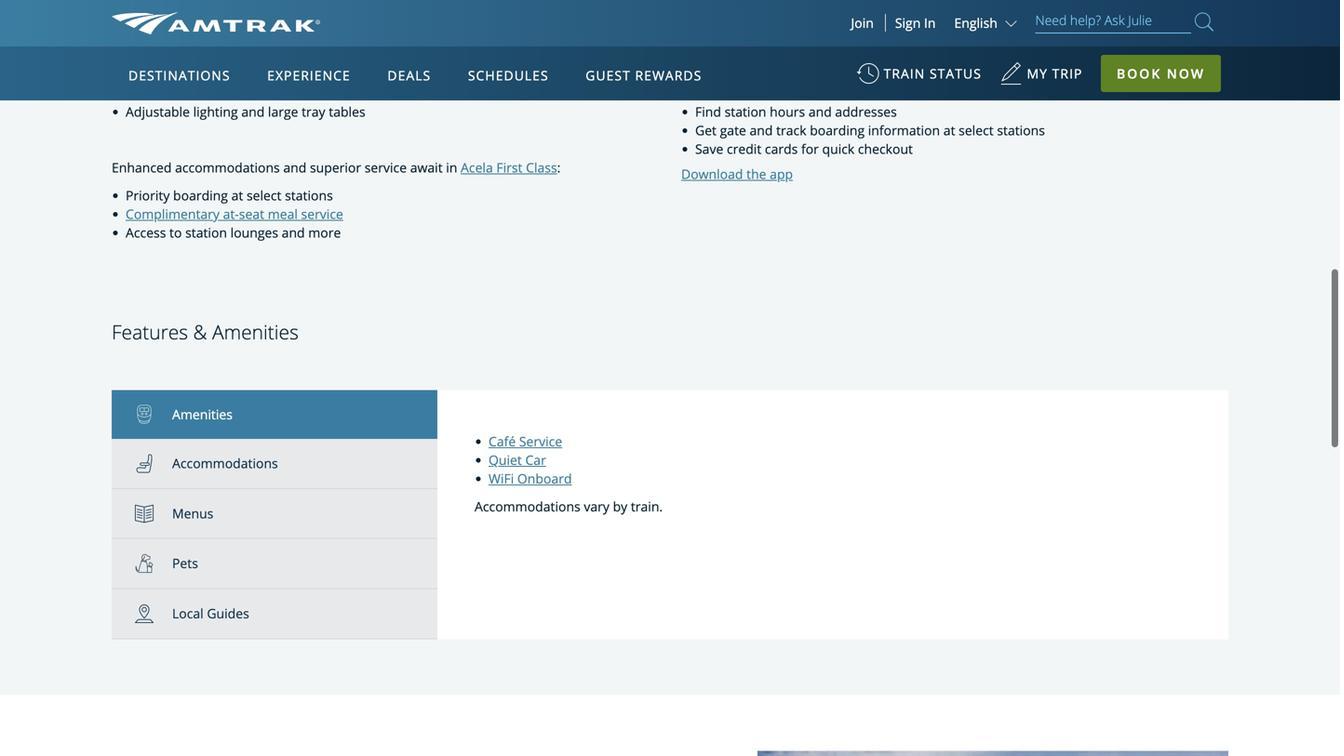 Task type: describe. For each thing, give the bounding box(es) containing it.
your
[[732, 47, 760, 65]]

before
[[327, 66, 367, 83]]

quiet car link
[[489, 451, 546, 469]]

my trip
[[1027, 65, 1083, 82]]

show your eticket while onboard purchase tickets with dollars or amtrak guest rewards points check train status find station hours and addresses get gate and track boarding information at select stations save credit cards for quick checkout download the app
[[681, 47, 1068, 183]]

accommodations for accommodations vary by train.
[[475, 498, 581, 516]]

0 horizontal spatial class
[[279, 0, 310, 18]]

whenever
[[1008, 19, 1068, 37]]

accommodations button
[[112, 440, 438, 490]]

1 horizontal spatial first
[[497, 159, 523, 177]]

deals button
[[380, 49, 439, 101]]

amtrak image
[[112, 12, 320, 34]]

business
[[222, 0, 276, 18]]

app,
[[978, 19, 1005, 37]]

join button
[[840, 14, 886, 32]]

track
[[776, 121, 807, 139]]

quick
[[822, 140, 855, 158]]

stops
[[268, 47, 301, 65]]

english
[[955, 14, 998, 32]]

lighting
[[193, 103, 238, 121]]

accommodations vary by train.
[[475, 498, 663, 516]]

pictoral icon for pets image
[[135, 555, 172, 574]]

acela
[[461, 159, 493, 177]]

the inside seat selection a faster trip with fewer stops arrive at the station just minutes before departure convenient electrical outlets and conference tables adjustable lighting and large tray tables
[[180, 66, 200, 83]]

while
[[809, 47, 841, 65]]

save
[[695, 140, 724, 158]]

1 horizontal spatial service
[[365, 159, 407, 177]]

checkout
[[858, 140, 913, 158]]

accommodations for accommodations
[[172, 455, 278, 473]]

fewer
[[230, 47, 264, 65]]

features
[[112, 319, 188, 346]]

with inside seat selection a faster trip with fewer stops arrive at the station just minutes before departure convenient electrical outlets and conference tables adjustable lighting and large tray tables
[[200, 47, 226, 65]]

train status
[[884, 65, 982, 82]]

trip
[[1053, 65, 1083, 82]]

just
[[249, 66, 271, 83]]

it.
[[1131, 19, 1142, 37]]

banner containing join
[[0, 0, 1341, 430]]

meal
[[268, 205, 298, 223]]

1 need from the left
[[844, 19, 874, 37]]

local
[[172, 605, 204, 623]]

schedules link
[[461, 47, 556, 101]]

:
[[557, 159, 561, 177]]

my
[[1027, 65, 1048, 82]]

pictoral icon for local-guides image
[[135, 605, 172, 624]]

train
[[735, 84, 764, 102]]

at inside priority boarding at select stations complimentary at-seat meal service access to station lounges and more
[[231, 187, 243, 204]]

status
[[767, 84, 804, 102]]

cards
[[765, 140, 798, 158]]

electrical
[[198, 84, 252, 102]]

2 need from the left
[[1097, 19, 1128, 37]]

discover the convenience of traveling with amtrak. get simple and intuitive access to all the travel information you need with the amtrak app, whenever you need it.
[[681, 0, 1212, 37]]

&
[[193, 319, 207, 346]]

pictoral icon for menu image
[[135, 505, 172, 523]]

intuitive
[[1087, 0, 1136, 18]]

onboard
[[845, 47, 897, 65]]

await
[[410, 159, 443, 177]]

train.
[[631, 498, 663, 516]]

and up the credit
[[750, 121, 773, 139]]

download
[[681, 165, 743, 183]]

complimentary
[[126, 205, 220, 223]]

amtrak inside show your eticket while onboard purchase tickets with dollars or amtrak guest rewards points check train status find station hours and addresses get gate and track boarding information at select stations save credit cards for quick checkout download the app
[[888, 66, 932, 83]]

rewards inside show your eticket while onboard purchase tickets with dollars or amtrak guest rewards points check train status find station hours and addresses get gate and track boarding information at select stations save credit cards for quick checkout download the app
[[975, 66, 1027, 83]]

quiet
[[489, 451, 522, 469]]

book now
[[1117, 65, 1206, 82]]

accommodations
[[175, 159, 280, 177]]

points
[[1030, 66, 1068, 83]]

café
[[489, 433, 516, 450]]

at inside seat selection a faster trip with fewer stops arrive at the station just minutes before departure convenient electrical outlets and conference tables adjustable lighting and large tray tables
[[165, 66, 177, 83]]

adjustable
[[126, 103, 190, 121]]

experience
[[267, 67, 351, 84]]

conference
[[328, 84, 396, 102]]

sign in button
[[895, 14, 936, 32]]

at inside show your eticket while onboard purchase tickets with dollars or amtrak guest rewards points check train status find station hours and addresses get gate and track boarding information at select stations save credit cards for quick checkout download the app
[[944, 121, 956, 139]]

or inside show your eticket while onboard purchase tickets with dollars or amtrak guest rewards points check train status find station hours and addresses get gate and track boarding information at select stations save credit cards for quick checkout download the app
[[871, 66, 885, 83]]

book
[[1117, 65, 1162, 82]]

to inside "discover the convenience of traveling with amtrak. get simple and intuitive access to all the travel information you need with the amtrak app, whenever you need it."
[[1182, 0, 1195, 18]]

status
[[930, 65, 982, 82]]

both
[[190, 0, 219, 18]]

schedules
[[468, 67, 549, 84]]

vary
[[584, 498, 610, 516]]

onboard
[[517, 470, 572, 488]]

guest inside popup button
[[586, 67, 631, 84]]

0 vertical spatial in
[[175, 0, 187, 18]]

destinations button
[[121, 49, 238, 101]]

deals
[[388, 67, 431, 84]]

priority
[[126, 187, 170, 204]]

pets
[[172, 555, 198, 573]]

menus
[[172, 505, 214, 523]]

purchase
[[695, 66, 752, 83]]

and down outlets
[[241, 103, 265, 121]]

search icon image
[[1195, 9, 1214, 34]]

station inside show your eticket while onboard purchase tickets with dollars or amtrak guest rewards points check train status find station hours and addresses get gate and track boarding information at select stations save credit cards for quick checkout download the app
[[725, 103, 767, 121]]

of
[[840, 0, 852, 18]]

0 vertical spatial or
[[314, 0, 327, 18]]

show
[[695, 47, 729, 65]]

information inside show your eticket while onboard purchase tickets with dollars or amtrak guest rewards points check train status find station hours and addresses get gate and track boarding information at select stations save credit cards for quick checkout download the app
[[868, 121, 940, 139]]

amtrak.
[[941, 0, 989, 18]]

pictoral icon for seat image
[[135, 455, 172, 473]]

guides
[[207, 605, 249, 623]]

features & amenities
[[112, 319, 299, 346]]

select inside show your eticket while onboard purchase tickets with dollars or amtrak guest rewards points check train status find station hours and addresses get gate and track boarding information at select stations save credit cards for quick checkout download the app
[[959, 121, 994, 139]]

lounges
[[231, 224, 278, 242]]

stations inside priority boarding at select stations complimentary at-seat meal service access to station lounges and more
[[285, 187, 333, 204]]

café service link
[[489, 433, 562, 450]]

a
[[126, 47, 134, 65]]

seat selection a faster trip with fewer stops arrive at the station just minutes before departure convenient electrical outlets and conference tables adjustable lighting and large tray tables
[[126, 28, 436, 121]]

amtrak inside "discover the convenience of traveling with amtrak. get simple and intuitive access to all the travel information you need with the amtrak app, whenever you need it."
[[930, 19, 975, 37]]

my trip button
[[1000, 56, 1083, 101]]

rewards inside popup button
[[635, 67, 702, 84]]

join
[[851, 14, 874, 32]]

service
[[519, 433, 562, 450]]



Task type: locate. For each thing, give the bounding box(es) containing it.
eticket
[[763, 47, 806, 65]]

1 horizontal spatial in
[[446, 159, 457, 177]]

book now button
[[1101, 55, 1221, 92]]

accommodations up menus
[[172, 455, 278, 473]]

information
[[742, 19, 814, 37], [868, 121, 940, 139]]

check
[[695, 84, 732, 102]]

tray
[[302, 103, 325, 121]]

0 horizontal spatial accommodations
[[172, 455, 278, 473]]

rewards left my
[[975, 66, 1027, 83]]

wifi onboard link
[[489, 470, 572, 488]]

2 vertical spatial amenities
[[172, 406, 233, 423]]

first up before
[[330, 0, 356, 18]]

first right acela
[[497, 159, 523, 177]]

class
[[279, 0, 310, 18], [360, 0, 391, 18], [526, 159, 557, 177]]

class right acela
[[526, 159, 557, 177]]

boarding up "complimentary"
[[173, 187, 228, 204]]

0 vertical spatial amenities
[[112, 0, 172, 18]]

boarding inside show your eticket while onboard purchase tickets with dollars or amtrak guest rewards points check train status find station hours and addresses get gate and track boarding information at select stations save credit cards for quick checkout download the app
[[810, 121, 865, 139]]

seat
[[126, 28, 152, 46]]

need down the of
[[844, 19, 874, 37]]

stations
[[997, 121, 1045, 139], [285, 187, 333, 204]]

station down the train
[[725, 103, 767, 121]]

guest rewards button
[[578, 49, 710, 101]]

Please enter your search item search field
[[1036, 9, 1192, 34]]

1 vertical spatial get
[[695, 121, 717, 139]]

and right hours
[[809, 103, 832, 121]]

information up checkout
[[868, 121, 940, 139]]

simple
[[1017, 0, 1057, 18]]

convenient
[[126, 84, 195, 102]]

1 vertical spatial station
[[725, 103, 767, 121]]

café service quiet car wifi onboard
[[489, 433, 572, 488]]

0 vertical spatial select
[[959, 121, 994, 139]]

0 horizontal spatial to
[[169, 224, 182, 242]]

0 horizontal spatial tables
[[329, 103, 366, 121]]

get inside show your eticket while onboard purchase tickets with dollars or amtrak guest rewards points check train status find station hours and addresses get gate and track boarding information at select stations save credit cards for quick checkout download the app
[[695, 121, 717, 139]]

service left await
[[365, 159, 407, 177]]

1 vertical spatial first
[[497, 159, 523, 177]]

and inside priority boarding at select stations complimentary at-seat meal service access to station lounges and more
[[282, 224, 305, 242]]

need down intuitive
[[1097, 19, 1128, 37]]

1 vertical spatial amtrak
[[888, 66, 932, 83]]

1 vertical spatial stations
[[285, 187, 333, 204]]

class up the departure
[[360, 0, 391, 18]]

minutes
[[274, 66, 324, 83]]

select
[[959, 121, 994, 139], [247, 187, 282, 204]]

departure
[[371, 66, 432, 83]]

you down the of
[[818, 19, 840, 37]]

amtrak
[[930, 19, 975, 37], [888, 66, 932, 83]]

car
[[525, 451, 546, 469]]

information inside "discover the convenience of traveling with amtrak. get simple and intuitive access to all the travel information you need with the amtrak app, whenever you need it."
[[742, 19, 814, 37]]

station inside seat selection a faster trip with fewer stops arrive at the station just minutes before departure convenient electrical outlets and conference tables adjustable lighting and large tray tables
[[204, 66, 245, 83]]

0 vertical spatial station
[[204, 66, 245, 83]]

1 vertical spatial boarding
[[173, 187, 228, 204]]

select down status
[[959, 121, 994, 139]]

amenities for amenities in both business class or first class
[[112, 0, 172, 18]]

station
[[204, 66, 245, 83], [725, 103, 767, 121], [185, 224, 227, 242]]

by
[[613, 498, 628, 516]]

to down "complimentary"
[[169, 224, 182, 242]]

sign
[[895, 14, 921, 32]]

the inside show your eticket while onboard purchase tickets with dollars or amtrak guest rewards points check train status find station hours and addresses get gate and track boarding information at select stations save credit cards for quick checkout download the app
[[747, 165, 767, 183]]

0 vertical spatial stations
[[997, 121, 1045, 139]]

1 horizontal spatial class
[[360, 0, 391, 18]]

0 horizontal spatial first
[[330, 0, 356, 18]]

0 horizontal spatial service
[[301, 205, 343, 223]]

to
[[1182, 0, 1195, 18], [169, 224, 182, 242]]

rewards down show
[[635, 67, 702, 84]]

1 vertical spatial at
[[944, 121, 956, 139]]

1 vertical spatial information
[[868, 121, 940, 139]]

at
[[165, 66, 177, 83], [944, 121, 956, 139], [231, 187, 243, 204]]

guest inside show your eticket while onboard purchase tickets with dollars or amtrak guest rewards points check train status find station hours and addresses get gate and track boarding information at select stations save credit cards for quick checkout download the app
[[936, 66, 971, 83]]

2 horizontal spatial class
[[526, 159, 557, 177]]

select up seat
[[247, 187, 282, 204]]

in
[[924, 14, 936, 32]]

you
[[818, 19, 840, 37], [1071, 19, 1094, 37]]

download the app link
[[681, 165, 793, 183]]

0 vertical spatial service
[[365, 159, 407, 177]]

guest
[[936, 66, 971, 83], [586, 67, 631, 84]]

0 horizontal spatial information
[[742, 19, 814, 37]]

stations up meal
[[285, 187, 333, 204]]

boarding
[[810, 121, 865, 139], [173, 187, 228, 204]]

amenities up seat on the top left
[[112, 0, 172, 18]]

0 vertical spatial get
[[992, 0, 1014, 18]]

1 horizontal spatial rewards
[[975, 66, 1027, 83]]

1 vertical spatial service
[[301, 205, 343, 223]]

accommodations
[[172, 455, 278, 473], [475, 498, 581, 516]]

local guides
[[172, 605, 249, 623]]

stations inside show your eticket while onboard purchase tickets with dollars or amtrak guest rewards points check train status find station hours and addresses get gate and track boarding information at select stations save credit cards for quick checkout download the app
[[997, 121, 1045, 139]]

application
[[181, 155, 628, 416]]

amtrak down amtrak.
[[930, 19, 975, 37]]

gate
[[720, 121, 746, 139]]

and inside "discover the convenience of traveling with amtrak. get simple and intuitive access to all the travel information you need with the amtrak app, whenever you need it."
[[1061, 0, 1084, 18]]

and
[[1061, 0, 1084, 18], [301, 84, 324, 102], [809, 103, 832, 121], [241, 103, 265, 121], [750, 121, 773, 139], [283, 159, 307, 177], [282, 224, 305, 242]]

0 vertical spatial to
[[1182, 0, 1195, 18]]

accommodations inside button
[[172, 455, 278, 473]]

get down find
[[695, 121, 717, 139]]

in left "both"
[[175, 0, 187, 18]]

class right business in the top left of the page
[[279, 0, 310, 18]]

0 vertical spatial at
[[165, 66, 177, 83]]

0 horizontal spatial you
[[818, 19, 840, 37]]

amenities list item
[[112, 390, 438, 440]]

1 vertical spatial amenities
[[212, 319, 299, 346]]

or down onboard at the top right of the page
[[871, 66, 885, 83]]

to inside priority boarding at select stations complimentary at-seat meal service access to station lounges and more
[[169, 224, 182, 242]]

1 vertical spatial accommodations
[[475, 498, 581, 516]]

1 vertical spatial select
[[247, 187, 282, 204]]

0 vertical spatial amtrak
[[930, 19, 975, 37]]

1 horizontal spatial or
[[871, 66, 885, 83]]

service inside priority boarding at select stations complimentary at-seat meal service access to station lounges and more
[[301, 205, 343, 223]]

app
[[770, 165, 793, 183]]

seat
[[239, 205, 264, 223]]

1 horizontal spatial at
[[231, 187, 243, 204]]

service
[[365, 159, 407, 177], [301, 205, 343, 223]]

convenience
[[760, 0, 836, 18]]

get inside "discover the convenience of traveling with amtrak. get simple and intuitive access to all the travel information you need with the amtrak app, whenever you need it."
[[992, 0, 1014, 18]]

find
[[695, 103, 721, 121]]

boarding inside priority boarding at select stations complimentary at-seat meal service access to station lounges and more
[[173, 187, 228, 204]]

pictoral icon for train image
[[135, 406, 172, 424]]

1 horizontal spatial tables
[[399, 84, 436, 102]]

and down experience
[[301, 84, 324, 102]]

0 horizontal spatial select
[[247, 187, 282, 204]]

1 vertical spatial to
[[169, 224, 182, 242]]

with inside show your eticket while onboard purchase tickets with dollars or amtrak guest rewards points check train status find station hours and addresses get gate and track boarding information at select stations save credit cards for quick checkout download the app
[[797, 66, 823, 83]]

guest rewards
[[586, 67, 702, 84]]

amenities for amenities
[[172, 406, 233, 423]]

at up complimentary at-seat meal service link
[[231, 187, 243, 204]]

2 horizontal spatial at
[[944, 121, 956, 139]]

2 you from the left
[[1071, 19, 1094, 37]]

get up app,
[[992, 0, 1014, 18]]

1 horizontal spatial need
[[1097, 19, 1128, 37]]

pets button
[[112, 540, 438, 590]]

service up more
[[301, 205, 343, 223]]

station up electrical
[[204, 66, 245, 83]]

discover
[[681, 0, 734, 18]]

you down intuitive
[[1071, 19, 1094, 37]]

list
[[112, 390, 438, 640]]

list containing amenities
[[112, 390, 438, 640]]

banner
[[0, 0, 1341, 430]]

regions map image
[[181, 155, 628, 416]]

select inside priority boarding at select stations complimentary at-seat meal service access to station lounges and more
[[247, 187, 282, 204]]

and right simple at top
[[1061, 0, 1084, 18]]

0 horizontal spatial in
[[175, 0, 187, 18]]

all
[[1198, 0, 1212, 18]]

0 vertical spatial tables
[[399, 84, 436, 102]]

experience button
[[260, 49, 358, 101]]

amenities inside button
[[172, 406, 233, 423]]

at up convenient at left top
[[165, 66, 177, 83]]

1 horizontal spatial stations
[[997, 121, 1045, 139]]

0 vertical spatial information
[[742, 19, 814, 37]]

0 vertical spatial boarding
[[810, 121, 865, 139]]

information down convenience
[[742, 19, 814, 37]]

1 horizontal spatial you
[[1071, 19, 1094, 37]]

local guides button
[[112, 590, 438, 640]]

2 vertical spatial at
[[231, 187, 243, 204]]

train
[[884, 65, 926, 82]]

amenities in both business class or first class
[[112, 0, 391, 18]]

1 horizontal spatial select
[[959, 121, 994, 139]]

1 horizontal spatial guest
[[936, 66, 971, 83]]

boarding up quick
[[810, 121, 865, 139]]

1 vertical spatial tables
[[329, 103, 366, 121]]

1 horizontal spatial information
[[868, 121, 940, 139]]

wifi
[[489, 470, 514, 488]]

0 horizontal spatial or
[[314, 0, 327, 18]]

access
[[1140, 0, 1179, 18]]

complimentary at-seat meal service link
[[126, 205, 343, 223]]

selection
[[155, 28, 209, 46]]

or up the experience popup button
[[314, 0, 327, 18]]

0 horizontal spatial need
[[844, 19, 874, 37]]

for
[[801, 140, 819, 158]]

stations down my trip popup button
[[997, 121, 1045, 139]]

trip
[[176, 47, 197, 65]]

1 you from the left
[[818, 19, 840, 37]]

0 horizontal spatial boarding
[[173, 187, 228, 204]]

1 horizontal spatial get
[[992, 0, 1014, 18]]

with
[[912, 0, 938, 18], [878, 19, 904, 37], [200, 47, 226, 65], [797, 66, 823, 83]]

1 horizontal spatial accommodations
[[475, 498, 581, 516]]

amenities up the pictoral icon for seat at the left of the page
[[172, 406, 233, 423]]

superior
[[310, 159, 361, 177]]

large
[[268, 103, 298, 121]]

0 horizontal spatial get
[[695, 121, 717, 139]]

and left superior
[[283, 159, 307, 177]]

0 horizontal spatial stations
[[285, 187, 333, 204]]

1 vertical spatial or
[[871, 66, 885, 83]]

enhanced accommodations and superior service await in acela first class :
[[112, 159, 561, 177]]

tables down conference
[[329, 103, 366, 121]]

0 vertical spatial first
[[330, 0, 356, 18]]

acela first class link
[[461, 159, 557, 177]]

in
[[175, 0, 187, 18], [446, 159, 457, 177]]

1 horizontal spatial to
[[1182, 0, 1195, 18]]

and down meal
[[282, 224, 305, 242]]

1 vertical spatial in
[[446, 159, 457, 177]]

1 horizontal spatial boarding
[[810, 121, 865, 139]]

station inside priority boarding at select stations complimentary at-seat meal service access to station lounges and more
[[185, 224, 227, 242]]

station down at-
[[185, 224, 227, 242]]

amtrak down onboard at the top right of the page
[[888, 66, 932, 83]]

tickets
[[755, 66, 794, 83]]

in left acela
[[446, 159, 457, 177]]

travel
[[705, 19, 739, 37]]

amenities right &
[[212, 319, 299, 346]]

0 horizontal spatial guest
[[586, 67, 631, 84]]

tables down deals
[[399, 84, 436, 102]]

0 horizontal spatial at
[[165, 66, 177, 83]]

0 vertical spatial accommodations
[[172, 455, 278, 473]]

first
[[330, 0, 356, 18], [497, 159, 523, 177]]

accommodations down wifi onboard link
[[475, 498, 581, 516]]

to left all
[[1182, 0, 1195, 18]]

0 horizontal spatial rewards
[[635, 67, 702, 84]]

2 vertical spatial station
[[185, 224, 227, 242]]

at down status
[[944, 121, 956, 139]]



Task type: vqa. For each thing, say whether or not it's contained in the screenshot.
the right First
yes



